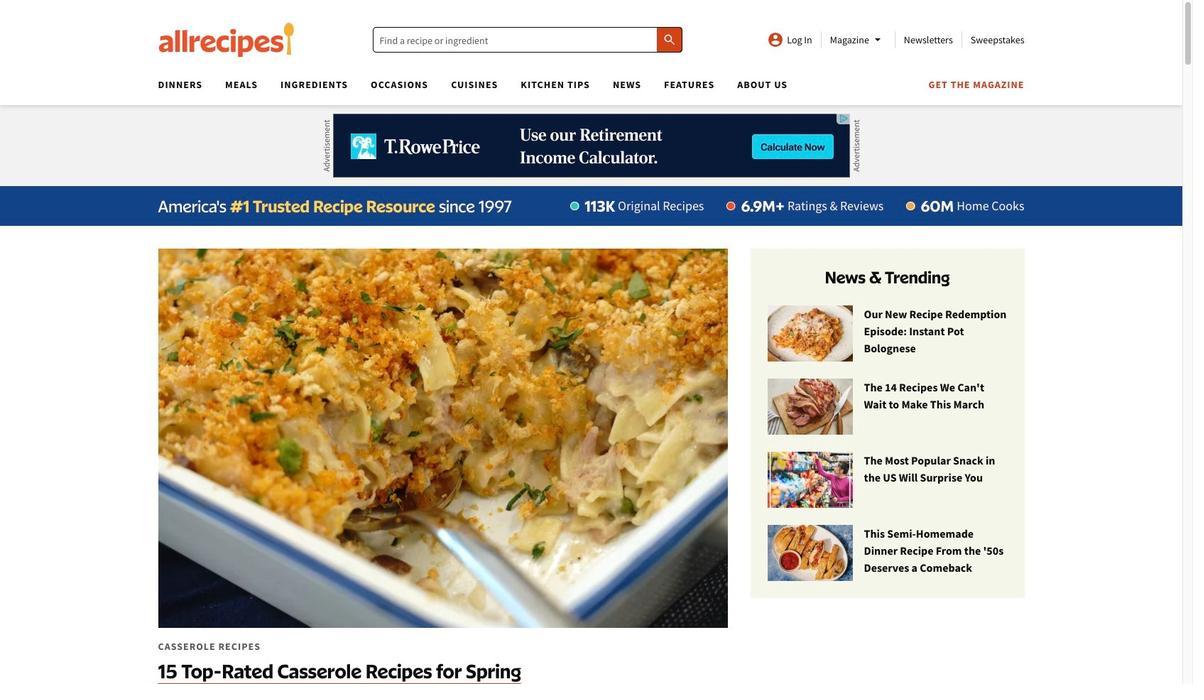 Task type: describe. For each thing, give the bounding box(es) containing it.
close up on a home cured holiday ham with a few pieces sliced image
[[768, 379, 853, 436]]

visit allrecipes' homepage image
[[158, 23, 295, 57]]

woman shopping in snack aisle image
[[768, 452, 853, 509]]

advertisement element
[[333, 114, 850, 178]]

recipe redemption instant pot bolognese image
[[768, 306, 853, 362]]



Task type: locate. For each thing, give the bounding box(es) containing it.
caret_down image
[[870, 31, 887, 48]]

account image
[[768, 31, 785, 48]]

None search field
[[373, 27, 683, 53]]

Find a recipe or ingredient text field
[[373, 27, 683, 53]]

best tuna noodle casserole image
[[158, 249, 728, 628]]

stromboli on a platter image
[[768, 525, 853, 582]]

click to search image
[[663, 33, 677, 47]]

banner
[[0, 0, 1183, 684]]

header navigation
[[147, 74, 1025, 105]]



Task type: vqa. For each thing, say whether or not it's contained in the screenshot.
the woman shopping in snack aisle image
yes



